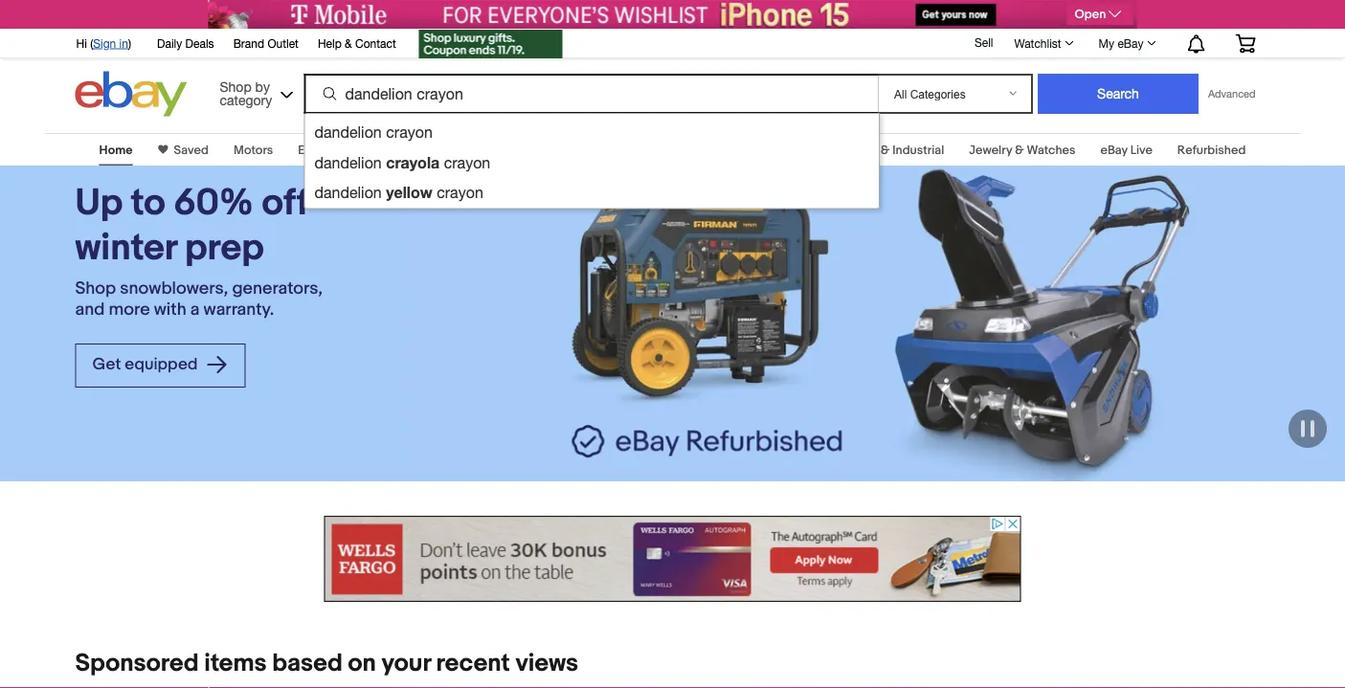 Task type: describe. For each thing, give the bounding box(es) containing it.
deals
[[185, 36, 214, 50]]

hi ( sign in )
[[76, 36, 131, 50]]

shop by category
[[220, 79, 272, 108]]

saved link
[[168, 143, 209, 158]]

open
[[1075, 7, 1106, 22]]

dandelion for crayola
[[315, 154, 382, 171]]

open button
[[1067, 4, 1133, 25]]

my ebay
[[1099, 36, 1144, 50]]

ebay inside up to 60% off winter prep main content
[[1101, 143, 1128, 158]]

help & contact
[[318, 36, 396, 50]]

banner containing crayola
[[66, 24, 1270, 209]]

ebay live link
[[1101, 143, 1153, 158]]

dandelion crayon
[[315, 124, 433, 141]]

snowblowers,
[[120, 278, 228, 299]]

daily deals
[[157, 36, 214, 50]]

get the coupon image
[[419, 30, 563, 58]]

your shopping cart image
[[1235, 34, 1257, 53]]

business
[[828, 143, 878, 158]]

sponsored
[[75, 649, 199, 678]]

)
[[128, 36, 131, 50]]

sponsored items based on your recent views
[[75, 649, 579, 678]]

daily deals link
[[157, 34, 214, 55]]

get
[[92, 355, 121, 375]]

shop by category button
[[211, 71, 297, 113]]

collectibles
[[386, 143, 455, 158]]

to
[[131, 181, 165, 226]]

sell link
[[966, 36, 1002, 49]]

up to 60% off winter prep link
[[75, 181, 351, 271]]

generators,
[[232, 278, 323, 299]]

business & industrial
[[828, 143, 944, 158]]

in
[[119, 36, 128, 50]]

crayon for yellow
[[437, 184, 483, 202]]

dandelion for yellow
[[315, 184, 382, 202]]

recent
[[436, 649, 510, 678]]

dandelion crayola crayon
[[315, 153, 491, 171]]

contact
[[355, 36, 396, 50]]

refurbished
[[1178, 143, 1246, 158]]

jewelry & watches link
[[969, 143, 1076, 158]]

based
[[272, 649, 343, 678]]

home & garden
[[480, 143, 570, 158]]

crayola
[[386, 153, 440, 171]]

home for home & garden
[[480, 143, 514, 158]]

up to 60% off winter prep main content
[[0, 122, 1345, 689]]

shop inside up to 60% off winter prep shop snowblowers, generators, and more with a warranty.
[[75, 278, 116, 299]]

off
[[262, 181, 308, 226]]

up to 60% off winter prep shop snowblowers, generators, and more with a warranty.
[[75, 181, 323, 320]]

Search for anything text field
[[307, 76, 874, 112]]

brand outlet
[[233, 36, 299, 50]]

garden
[[528, 143, 570, 158]]

daily
[[157, 36, 182, 50]]

advanced link
[[1199, 75, 1265, 113]]

hi
[[76, 36, 87, 50]]

watchlist
[[1015, 36, 1062, 50]]

warranty.
[[204, 299, 274, 320]]

get equipped link
[[75, 344, 246, 388]]

home for home
[[99, 143, 133, 158]]

my ebay link
[[1088, 32, 1165, 55]]

sign in link
[[93, 36, 128, 50]]

none submit inside banner
[[1038, 74, 1199, 114]]

and
[[75, 299, 105, 320]]



Task type: locate. For each thing, give the bounding box(es) containing it.
equipped
[[125, 355, 198, 375]]

your
[[382, 649, 431, 678]]

& for home
[[517, 143, 526, 158]]

crayon right yellow
[[437, 184, 483, 202]]

crayon inside the dandelion crayola crayon
[[444, 154, 491, 171]]

business & industrial link
[[828, 143, 944, 158]]

& right help
[[345, 36, 352, 50]]

list box inside banner
[[304, 113, 880, 209]]

with
[[154, 299, 186, 320]]

collectibles link
[[386, 143, 455, 158]]

1 horizontal spatial shop
[[220, 79, 252, 94]]

0 vertical spatial crayon
[[386, 124, 433, 141]]

2 home from the left
[[480, 143, 514, 158]]

industrial
[[893, 143, 944, 158]]

list box containing crayola
[[304, 113, 880, 209]]

advertisement region
[[208, 0, 1137, 29], [324, 516, 1021, 602]]

advanced
[[1208, 88, 1256, 100]]

live
[[1131, 143, 1153, 158]]

advertisement region inside up to 60% off winter prep main content
[[324, 516, 1021, 602]]

home
[[99, 143, 133, 158], [480, 143, 514, 158]]

views
[[516, 649, 579, 678]]

electronics link
[[298, 143, 361, 158]]

3 dandelion from the top
[[315, 184, 382, 202]]

watchlist link
[[1004, 32, 1083, 55]]

1 vertical spatial shop
[[75, 278, 116, 299]]

items
[[204, 649, 267, 678]]

ebay left live
[[1101, 143, 1128, 158]]

2 dandelion from the top
[[315, 154, 382, 171]]

prep
[[185, 226, 264, 270]]

& for help
[[345, 36, 352, 50]]

2 vertical spatial crayon
[[437, 184, 483, 202]]

electronics
[[298, 143, 361, 158]]

outlet
[[268, 36, 299, 50]]

help
[[318, 36, 342, 50]]

dandelion
[[315, 124, 382, 141], [315, 154, 382, 171], [315, 184, 382, 202]]

& for business
[[881, 143, 890, 158]]

list box
[[304, 113, 880, 209]]

brand outlet link
[[233, 34, 299, 55]]

jewelry
[[969, 143, 1012, 158]]

shop inside shop by category
[[220, 79, 252, 94]]

brand
[[233, 36, 264, 50]]

jewelry & watches
[[969, 143, 1076, 158]]

a
[[190, 299, 200, 320]]

winter
[[75, 226, 177, 270]]

0 horizontal spatial shop
[[75, 278, 116, 299]]

60%
[[173, 181, 254, 226]]

dandelion down dandelion crayon
[[315, 154, 382, 171]]

1 vertical spatial dandelion
[[315, 154, 382, 171]]

0 vertical spatial shop
[[220, 79, 252, 94]]

1 horizontal spatial home
[[480, 143, 514, 158]]

0 vertical spatial ebay
[[1118, 36, 1144, 50]]

shop
[[220, 79, 252, 94], [75, 278, 116, 299]]

sell
[[975, 36, 993, 49]]

dandelion yellow crayon
[[315, 183, 483, 202]]

dandelion down electronics
[[315, 184, 382, 202]]

crayon right crayola
[[444, 154, 491, 171]]

crayon for crayola
[[444, 154, 491, 171]]

crayon up collectibles link on the left top of the page
[[386, 124, 433, 141]]

1 vertical spatial crayon
[[444, 154, 491, 171]]

my
[[1099, 36, 1115, 50]]

home left garden
[[480, 143, 514, 158]]

& left garden
[[517, 143, 526, 158]]

home up the up
[[99, 143, 133, 158]]

None submit
[[1038, 74, 1199, 114]]

refurbished link
[[1178, 143, 1246, 158]]

dandelion inside the dandelion crayola crayon
[[315, 154, 382, 171]]

1 dandelion from the top
[[315, 124, 382, 141]]

more
[[109, 299, 150, 320]]

account navigation
[[66, 24, 1270, 61]]

motors link
[[234, 143, 273, 158]]

&
[[345, 36, 352, 50], [517, 143, 526, 158], [881, 143, 890, 158], [1015, 143, 1024, 158]]

dandelion up electronics
[[315, 124, 382, 141]]

dandelion inside dandelion yellow crayon
[[315, 184, 382, 202]]

crayon
[[386, 124, 433, 141], [444, 154, 491, 171], [437, 184, 483, 202]]

watches
[[1027, 143, 1076, 158]]

ebay
[[1118, 36, 1144, 50], [1101, 143, 1128, 158]]

help & contact link
[[318, 34, 396, 55]]

& inside account navigation
[[345, 36, 352, 50]]

ebay right the my
[[1118, 36, 1144, 50]]

by
[[255, 79, 270, 94]]

motors
[[234, 143, 273, 158]]

(
[[90, 36, 93, 50]]

1 home from the left
[[99, 143, 133, 158]]

ebay live
[[1101, 143, 1153, 158]]

0 horizontal spatial home
[[99, 143, 133, 158]]

up
[[75, 181, 123, 226]]

1 vertical spatial ebay
[[1101, 143, 1128, 158]]

2 vertical spatial dandelion
[[315, 184, 382, 202]]

shop left the by
[[220, 79, 252, 94]]

banner
[[66, 24, 1270, 209]]

sign
[[93, 36, 116, 50]]

1 vertical spatial advertisement region
[[324, 516, 1021, 602]]

saved
[[174, 143, 209, 158]]

category
[[220, 92, 272, 108]]

& for jewelry
[[1015, 143, 1024, 158]]

0 vertical spatial dandelion
[[315, 124, 382, 141]]

shop up and
[[75, 278, 116, 299]]

yellow
[[386, 183, 433, 202]]

crayon inside dandelion yellow crayon
[[437, 184, 483, 202]]

ebay inside account navigation
[[1118, 36, 1144, 50]]

& right business
[[881, 143, 890, 158]]

0 vertical spatial advertisement region
[[208, 0, 1137, 29]]

on
[[348, 649, 376, 678]]

get equipped
[[92, 355, 202, 375]]

& right jewelry
[[1015, 143, 1024, 158]]



Task type: vqa. For each thing, say whether or not it's contained in the screenshot.
"My eBay"
yes



